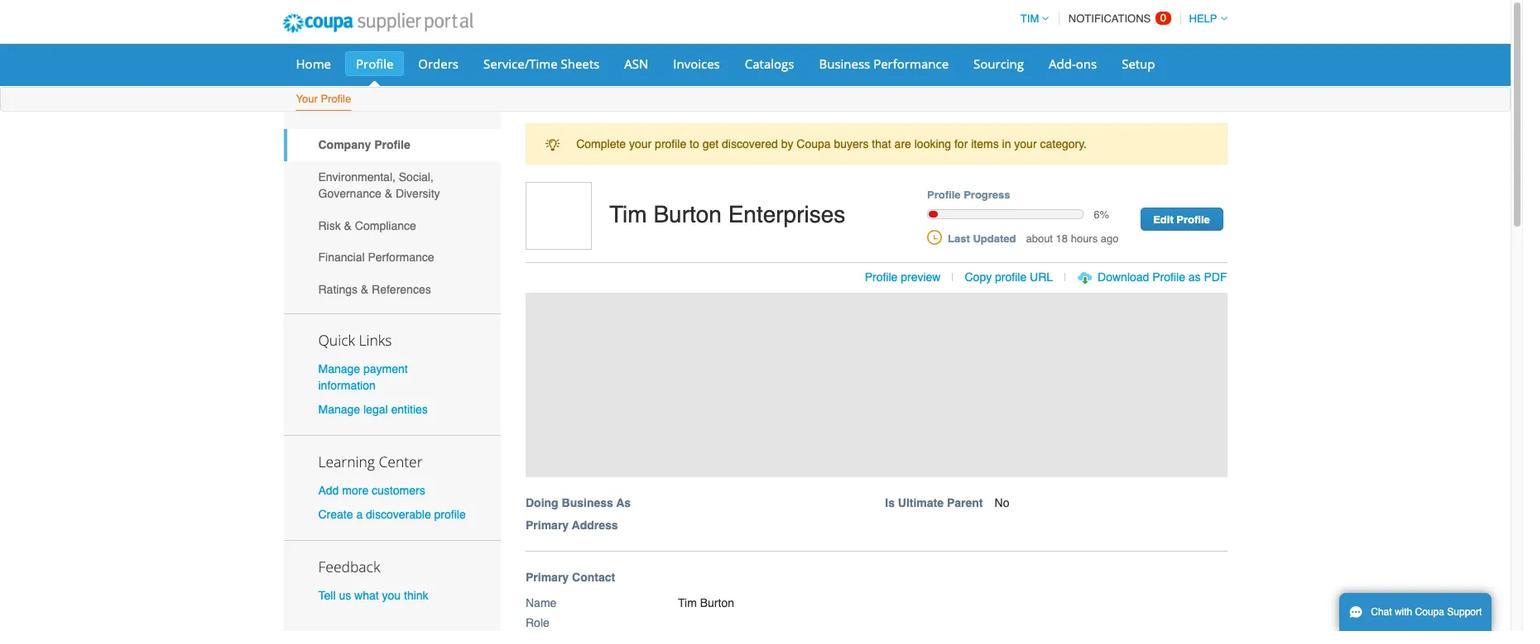 Task type: vqa. For each thing, say whether or not it's contained in the screenshot.
navigation
yes



Task type: locate. For each thing, give the bounding box(es) containing it.
customers
[[372, 484, 425, 497]]

2 horizontal spatial tim
[[1021, 12, 1039, 25]]

1 vertical spatial burton
[[700, 597, 734, 610]]

manage up information
[[318, 362, 360, 375]]

profile down coupa supplier portal image
[[356, 55, 393, 72]]

performance for financial performance
[[368, 251, 434, 264]]

company
[[318, 139, 371, 152]]

profile inside button
[[995, 271, 1027, 284]]

tim inside "banner"
[[609, 201, 647, 228]]

2 vertical spatial &
[[361, 283, 369, 296]]

tim burton enterprises
[[609, 201, 845, 228]]

business up address
[[562, 496, 613, 510]]

ratings & references link
[[284, 274, 501, 306]]

tim link
[[1013, 12, 1049, 25]]

copy profile url
[[965, 271, 1053, 284]]

tim burton
[[678, 597, 734, 610]]

1 vertical spatial profile
[[995, 271, 1027, 284]]

add-
[[1049, 55, 1076, 72]]

0 horizontal spatial profile
[[434, 508, 466, 522]]

diversity
[[396, 187, 440, 200]]

profile left url
[[995, 271, 1027, 284]]

1 vertical spatial performance
[[368, 251, 434, 264]]

navigation containing notifications 0
[[1013, 2, 1227, 35]]

manage
[[318, 362, 360, 375], [318, 403, 360, 416]]

your profile link
[[295, 89, 352, 111]]

profile up social,
[[374, 139, 410, 152]]

compliance
[[355, 219, 416, 232]]

doing
[[526, 496, 558, 510]]

enterprises
[[728, 201, 845, 228]]

financial performance
[[318, 251, 434, 264]]

business performance
[[819, 55, 949, 72]]

links
[[359, 330, 392, 350]]

0 vertical spatial performance
[[873, 55, 949, 72]]

quick
[[318, 330, 355, 350]]

0 horizontal spatial coupa
[[797, 138, 831, 151]]

setup
[[1122, 55, 1155, 72]]

orders link
[[408, 51, 469, 76]]

0 vertical spatial primary
[[526, 519, 569, 532]]

& left diversity
[[385, 187, 392, 200]]

profile link
[[345, 51, 404, 76]]

primary down doing
[[526, 519, 569, 532]]

manage inside manage payment information
[[318, 362, 360, 375]]

coupa inside button
[[1415, 607, 1444, 618]]

burton inside tim burton enterprises "banner"
[[653, 201, 722, 228]]

add
[[318, 484, 339, 497]]

0 horizontal spatial &
[[344, 219, 352, 232]]

0 horizontal spatial tim
[[609, 201, 647, 228]]

2 horizontal spatial profile
[[995, 271, 1027, 284]]

is
[[885, 496, 895, 510]]

2 vertical spatial tim
[[678, 597, 697, 610]]

1 horizontal spatial performance
[[873, 55, 949, 72]]

add more customers
[[318, 484, 425, 497]]

service/time sheets
[[483, 55, 600, 72]]

profile inside alert
[[655, 138, 686, 151]]

1 vertical spatial coupa
[[1415, 607, 1444, 618]]

by
[[781, 138, 793, 151]]

1 horizontal spatial business
[[819, 55, 870, 72]]

& for references
[[361, 283, 369, 296]]

0 horizontal spatial business
[[562, 496, 613, 510]]

business right catalogs
[[819, 55, 870, 72]]

& right 'risk'
[[344, 219, 352, 232]]

2 primary from the top
[[526, 571, 569, 584]]

tell us what you think button
[[318, 588, 428, 605]]

create a discoverable profile link
[[318, 508, 466, 522]]

1 horizontal spatial coupa
[[1415, 607, 1444, 618]]

0 vertical spatial manage
[[318, 362, 360, 375]]

get
[[703, 138, 719, 151]]

performance up references at left
[[368, 251, 434, 264]]

tim inside navigation
[[1021, 12, 1039, 25]]

profile left progress
[[927, 189, 961, 201]]

ratings & references
[[318, 283, 431, 296]]

tell us what you think
[[318, 590, 428, 603]]

1 vertical spatial business
[[562, 496, 613, 510]]

last updated
[[948, 232, 1016, 245]]

1 manage from the top
[[318, 362, 360, 375]]

1 primary from the top
[[526, 519, 569, 532]]

profile left as
[[1152, 271, 1185, 284]]

a
[[356, 508, 363, 522]]

0 vertical spatial business
[[819, 55, 870, 72]]

manage legal entities link
[[318, 403, 428, 416]]

& inside environmental, social, governance & diversity
[[385, 187, 392, 200]]

download profile as pdf button
[[1098, 269, 1227, 286]]

manage payment information
[[318, 362, 408, 392]]

& inside "link"
[[361, 283, 369, 296]]

burton
[[653, 201, 722, 228], [700, 597, 734, 610]]

primary inside tim burton enterprises "banner"
[[526, 519, 569, 532]]

your profile
[[296, 93, 351, 105]]

performance for business performance
[[873, 55, 949, 72]]

invoices link
[[662, 51, 731, 76]]

coupa right with
[[1415, 607, 1444, 618]]

complete
[[576, 138, 626, 151]]

0 vertical spatial burton
[[653, 201, 722, 228]]

chat
[[1371, 607, 1392, 618]]

&
[[385, 187, 392, 200], [344, 219, 352, 232], [361, 283, 369, 296]]

coupa right by
[[797, 138, 831, 151]]

you
[[382, 590, 401, 603]]

1 horizontal spatial &
[[361, 283, 369, 296]]

your right in
[[1014, 138, 1037, 151]]

0 vertical spatial &
[[385, 187, 392, 200]]

contact
[[572, 571, 615, 584]]

information
[[318, 379, 376, 392]]

profile right discoverable
[[434, 508, 466, 522]]

complete your profile to get discovered by coupa buyers that are looking for items in your category.
[[576, 138, 1087, 151]]

in
[[1002, 138, 1011, 151]]

edit profile link
[[1140, 208, 1223, 231]]

0 vertical spatial coupa
[[797, 138, 831, 151]]

0 vertical spatial profile
[[655, 138, 686, 151]]

manage down information
[[318, 403, 360, 416]]

tim burton enterprises image
[[526, 182, 592, 250]]

profile right "edit" at the top right of the page
[[1177, 214, 1210, 226]]

2 horizontal spatial &
[[385, 187, 392, 200]]

learning center
[[318, 452, 423, 472]]

1 horizontal spatial tim
[[678, 597, 697, 610]]

doing business as
[[526, 496, 631, 510]]

risk
[[318, 219, 341, 232]]

create
[[318, 508, 353, 522]]

copy profile url button
[[965, 269, 1053, 286]]

1 vertical spatial tim
[[609, 201, 647, 228]]

address
[[572, 519, 618, 532]]

ons
[[1076, 55, 1097, 72]]

0 horizontal spatial your
[[629, 138, 652, 151]]

0 horizontal spatial performance
[[368, 251, 434, 264]]

profile preview
[[865, 271, 941, 284]]

catalogs
[[745, 55, 794, 72]]

profile left to
[[655, 138, 686, 151]]

copy
[[965, 271, 992, 284]]

add more customers link
[[318, 484, 425, 497]]

primary address
[[526, 519, 618, 532]]

1 horizontal spatial profile
[[655, 138, 686, 151]]

coupa supplier portal image
[[271, 2, 484, 44]]

profile
[[655, 138, 686, 151], [995, 271, 1027, 284], [434, 508, 466, 522]]

2 manage from the top
[[318, 403, 360, 416]]

1 horizontal spatial your
[[1014, 138, 1037, 151]]

1 vertical spatial &
[[344, 219, 352, 232]]

1 your from the left
[[629, 138, 652, 151]]

primary up name
[[526, 571, 569, 584]]

about 18 hours ago
[[1026, 232, 1119, 245]]

ultimate
[[898, 496, 944, 510]]

1 vertical spatial primary
[[526, 571, 569, 584]]

help
[[1189, 12, 1217, 25]]

sourcing link
[[963, 51, 1035, 76]]

tim burton enterprises banner
[[520, 182, 1245, 552]]

0 vertical spatial tim
[[1021, 12, 1039, 25]]

business inside tim burton enterprises "banner"
[[562, 496, 613, 510]]

1 vertical spatial manage
[[318, 403, 360, 416]]

tell
[[318, 590, 336, 603]]

company profile
[[318, 139, 410, 152]]

navigation
[[1013, 2, 1227, 35]]

your right 'complete'
[[629, 138, 652, 151]]

ago
[[1101, 232, 1119, 245]]

create a discoverable profile
[[318, 508, 466, 522]]

profile
[[356, 55, 393, 72], [321, 93, 351, 105], [374, 139, 410, 152], [927, 189, 961, 201], [1177, 214, 1210, 226], [865, 271, 898, 284], [1152, 271, 1185, 284]]

as
[[616, 496, 631, 510]]

catalogs link
[[734, 51, 805, 76]]

category.
[[1040, 138, 1087, 151]]

& right 'ratings'
[[361, 283, 369, 296]]

performance up are
[[873, 55, 949, 72]]



Task type: describe. For each thing, give the bounding box(es) containing it.
financial performance link
[[284, 242, 501, 274]]

support
[[1447, 607, 1482, 618]]

is ultimate parent
[[885, 496, 983, 510]]

think
[[404, 590, 428, 603]]

role
[[526, 616, 549, 630]]

edit profile
[[1153, 214, 1210, 226]]

invoices
[[673, 55, 720, 72]]

orders
[[418, 55, 459, 72]]

environmental, social, governance & diversity link
[[284, 161, 501, 210]]

6%
[[1094, 209, 1109, 221]]

entities
[[391, 403, 428, 416]]

setup link
[[1111, 51, 1166, 76]]

tim for tim burton
[[678, 597, 697, 610]]

primary contact
[[526, 571, 615, 584]]

payment
[[363, 362, 408, 375]]

2 your from the left
[[1014, 138, 1037, 151]]

preview
[[901, 271, 941, 284]]

profile preview link
[[865, 271, 941, 284]]

notifications 0
[[1069, 12, 1166, 25]]

profile progress
[[927, 189, 1010, 201]]

us
[[339, 590, 351, 603]]

burton for tim burton
[[700, 597, 734, 610]]

discoverable
[[366, 508, 431, 522]]

tim for tim burton enterprises
[[609, 201, 647, 228]]

governance
[[318, 187, 381, 200]]

risk & compliance
[[318, 219, 416, 232]]

download profile as pdf
[[1098, 271, 1227, 284]]

more
[[342, 484, 369, 497]]

0
[[1160, 12, 1166, 24]]

sourcing
[[974, 55, 1024, 72]]

center
[[379, 452, 423, 472]]

profile right your
[[321, 93, 351, 105]]

background image
[[526, 293, 1227, 477]]

about
[[1026, 232, 1053, 245]]

buyers
[[834, 138, 869, 151]]

with
[[1395, 607, 1412, 618]]

for
[[954, 138, 968, 151]]

financial
[[318, 251, 365, 264]]

learning
[[318, 452, 375, 472]]

primary for primary contact
[[526, 571, 569, 584]]

service/time
[[483, 55, 558, 72]]

hours
[[1071, 232, 1098, 245]]

asn
[[624, 55, 648, 72]]

& for compliance
[[344, 219, 352, 232]]

notifications
[[1069, 12, 1151, 25]]

2 vertical spatial profile
[[434, 508, 466, 522]]

edit
[[1153, 214, 1174, 226]]

home
[[296, 55, 331, 72]]

primary for primary address
[[526, 519, 569, 532]]

quick links
[[318, 330, 392, 350]]

asn link
[[614, 51, 659, 76]]

tim for tim
[[1021, 12, 1039, 25]]

no
[[995, 496, 1009, 510]]

environmental, social, governance & diversity
[[318, 171, 440, 200]]

company profile link
[[284, 129, 501, 161]]

chat with coupa support
[[1371, 607, 1482, 618]]

what
[[354, 590, 379, 603]]

manage for manage payment information
[[318, 362, 360, 375]]

to
[[690, 138, 699, 151]]

last
[[948, 232, 970, 245]]

updated
[[973, 232, 1016, 245]]

profile left preview
[[865, 271, 898, 284]]

business performance link
[[808, 51, 959, 76]]

profile inside button
[[1152, 271, 1185, 284]]

as
[[1189, 271, 1201, 284]]

are
[[894, 138, 911, 151]]

progress
[[964, 189, 1010, 201]]

manage payment information link
[[318, 362, 408, 392]]

looking
[[914, 138, 951, 151]]

url
[[1030, 271, 1053, 284]]

name
[[526, 597, 557, 610]]

ratings
[[318, 283, 358, 296]]

download
[[1098, 271, 1149, 284]]

environmental,
[[318, 171, 396, 184]]

burton for tim burton enterprises
[[653, 201, 722, 228]]

add-ons link
[[1038, 51, 1108, 76]]

items
[[971, 138, 999, 151]]

help link
[[1182, 12, 1227, 25]]

service/time sheets link
[[473, 51, 610, 76]]

coupa inside alert
[[797, 138, 831, 151]]

manage for manage legal entities
[[318, 403, 360, 416]]

pdf
[[1204, 271, 1227, 284]]

parent
[[947, 496, 983, 510]]

complete your profile to get discovered by coupa buyers that are looking for items in your category. alert
[[526, 123, 1227, 165]]

sheets
[[561, 55, 600, 72]]

home link
[[285, 51, 342, 76]]



